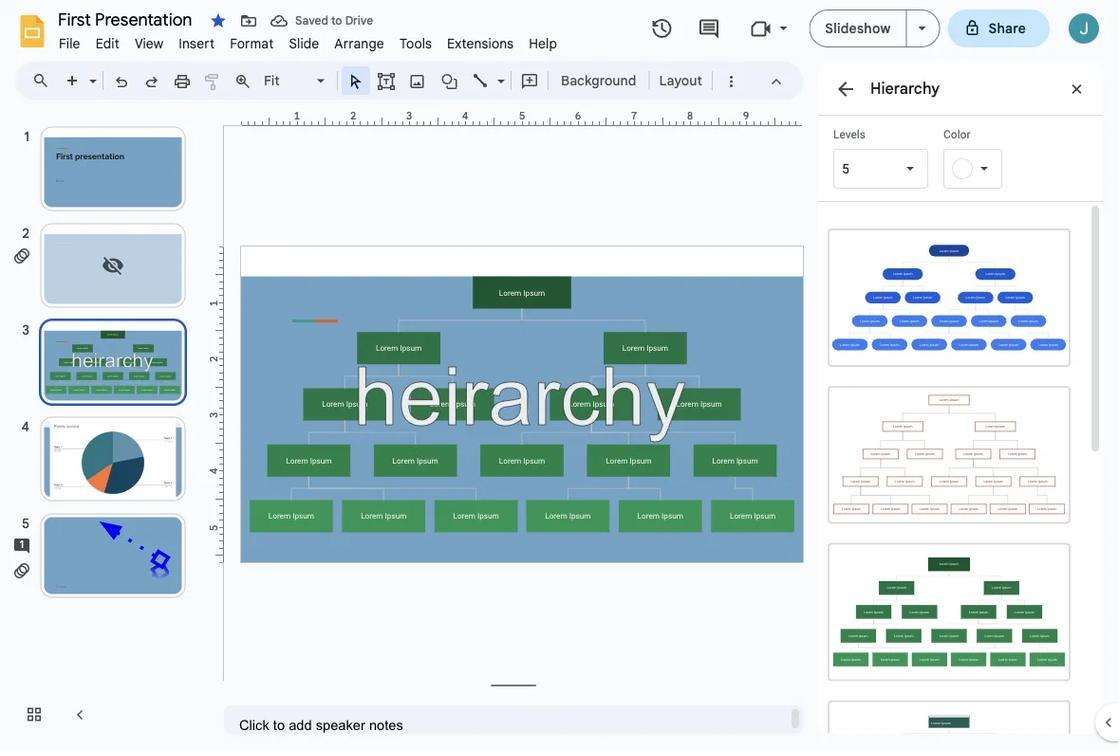 Task type: describe. For each thing, give the bounding box(es) containing it.
color button
[[943, 127, 1038, 189]]

Zoom text field
[[261, 67, 314, 94]]

drive
[[345, 14, 373, 28]]

insert menu item
[[171, 32, 222, 55]]

extensions
[[447, 35, 514, 52]]

Team hierarchy with five levels with rectangles. Accent color: #0f9d58, close to green 11. radio
[[818, 534, 1080, 691]]

view menu item
[[127, 32, 171, 55]]

new slide with layout image
[[84, 68, 97, 75]]

color
[[943, 128, 970, 141]]

arrange
[[334, 35, 384, 52]]

navigation inside hierarchy 'application'
[[0, 107, 209, 750]]

share button
[[948, 9, 1050, 47]]

menu bar inside "menu bar" banner
[[51, 25, 565, 56]]

Menus field
[[24, 67, 65, 94]]

levels
[[833, 128, 866, 141]]

extensions menu item
[[440, 32, 521, 55]]

file menu item
[[51, 32, 88, 55]]

view
[[135, 35, 164, 52]]

presentation options image
[[918, 27, 926, 30]]

edit
[[96, 35, 119, 52]]

Rename text field
[[51, 8, 203, 30]]

layout button
[[653, 66, 708, 95]]

layout
[[659, 72, 702, 89]]

hierarchy section
[[818, 62, 1103, 750]]

background
[[561, 72, 636, 89]]

levels list box
[[833, 127, 928, 189]]

arrange menu item
[[327, 32, 392, 55]]

tools
[[399, 35, 432, 52]]

hierarchy application
[[0, 0, 1118, 750]]



Task type: vqa. For each thing, say whether or not it's contained in the screenshot.
Color POPUP BUTTON
yes



Task type: locate. For each thing, give the bounding box(es) containing it.
file
[[59, 35, 80, 52]]

option group
[[818, 202, 1088, 750]]

menu bar
[[51, 25, 565, 56]]

shape image
[[439, 67, 461, 94]]

format
[[230, 35, 274, 52]]

insert image image
[[407, 67, 429, 94]]

slide menu item
[[281, 32, 327, 55]]

background button
[[552, 66, 645, 95]]

Zoom field
[[258, 67, 333, 95]]

help menu item
[[521, 32, 565, 55]]

tools menu item
[[392, 32, 440, 55]]

5
[[842, 161, 849, 177]]

menu bar containing file
[[51, 25, 565, 56]]

menu bar banner
[[0, 0, 1118, 750]]

main toolbar
[[56, 66, 746, 95]]

saved
[[295, 14, 328, 28]]

saved to drive
[[295, 14, 373, 28]]

to
[[331, 14, 342, 28]]

slide
[[289, 35, 319, 52]]

slideshow
[[825, 20, 891, 37]]

format menu item
[[222, 32, 281, 55]]

Team hierarchy with five levels with outline on rectangles. Accent color: #db4437, close to light red berry 1. radio
[[818, 377, 1080, 534]]

hierarchy
[[870, 79, 940, 98]]

saved to drive button
[[266, 8, 378, 34]]

help
[[529, 35, 557, 52]]

navigation
[[0, 107, 209, 750]]

Star checkbox
[[205, 8, 232, 34]]

Team hierarchy with five levels with rounded rectangles. Accent color: #4285f4, close to cornflower blue. radio
[[818, 219, 1080, 377]]

option group inside hierarchy section
[[818, 202, 1088, 750]]

Team hierarchy with five levels with rectangles and left aligned titles. Accent color: #26a69a, close to green 11. radio
[[818, 691, 1080, 750]]

insert
[[179, 35, 215, 52]]

slideshow button
[[809, 9, 907, 47]]

share
[[989, 20, 1026, 37]]

edit menu item
[[88, 32, 127, 55]]



